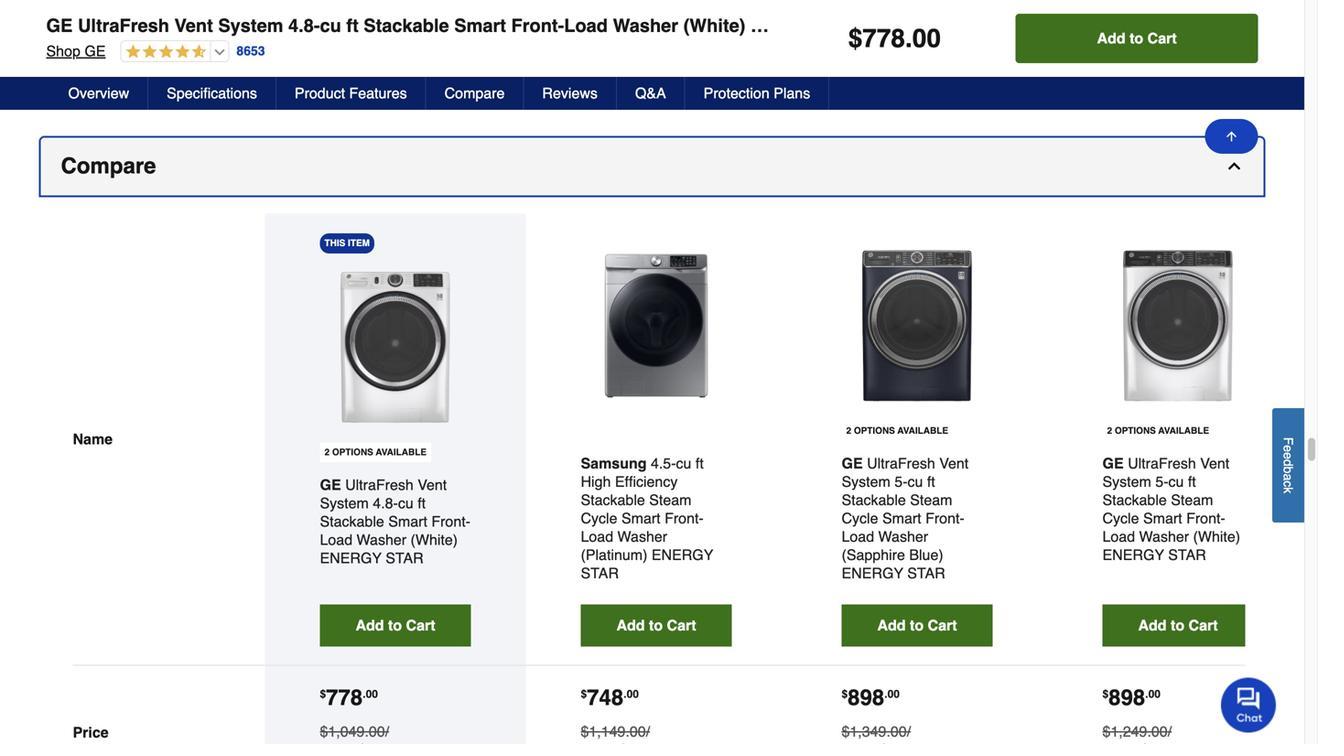 Task type: vqa. For each thing, say whether or not it's contained in the screenshot.
leftmost AVAILABLE
yes



Task type: locate. For each thing, give the bounding box(es) containing it.
kb right 1023
[[220, 32, 234, 44]]

2 898 from the left
[[1109, 685, 1146, 710]]

1 cycle from the left
[[581, 510, 618, 527]]

. inside $ 778 . 00
[[363, 688, 366, 701]]

to
[[1130, 30, 1144, 47], [388, 617, 402, 634], [649, 617, 663, 634], [910, 617, 924, 634], [1171, 617, 1185, 634]]

. for $1,149.00 /
[[624, 688, 627, 701]]

2 | from the left
[[578, 7, 582, 22]]

1 horizontal spatial download link
[[585, 7, 642, 22]]

00 right 748
[[627, 688, 639, 701]]

1 pdf, from the left
[[167, 32, 190, 44]]

star inside ultrafresh vent system 4.8-cu ft stackable smart front- load washer (white) energy star
[[386, 550, 424, 567]]

5- inside ultrafresh vent system 5-cu ft stackable steam cycle smart front- load washer (sapphire blue) energy star
[[895, 473, 908, 490]]

3 steam from the left
[[1171, 492, 1213, 509]]

, left 1
[[627, 32, 630, 44]]

0 horizontal spatial cycle
[[581, 510, 618, 527]]

available for ultrafresh vent system 5-cu ft stackable steam cycle smart front- load washer (white) energy star
[[1159, 426, 1209, 436]]

add
[[1097, 30, 1126, 47], [356, 617, 384, 634], [617, 617, 645, 634], [877, 617, 906, 634], [1138, 617, 1167, 634]]

kb for 863
[[613, 32, 627, 44]]

2 view | download from the left
[[547, 7, 642, 22]]

2 options available cell up ultrafresh vent system 4.8-cu ft stackable smart front- load washer (white) energy star
[[320, 443, 431, 462]]

1 horizontal spatial options
[[854, 426, 895, 436]]

product
[[295, 85, 345, 102]]

available up ultrafresh vent system 5-cu ft stackable steam cycle smart front- load washer (sapphire blue) energy star on the right of the page
[[898, 426, 948, 436]]

compare down the overview button
[[61, 153, 156, 179]]

2 horizontal spatial cycle
[[1103, 510, 1139, 527]]

1 horizontal spatial view
[[547, 7, 575, 22]]

view link up 4.6 stars image
[[149, 7, 176, 22]]

0 horizontal spatial kb
[[220, 32, 234, 44]]

, right 8
[[1015, 32, 1018, 44]]

front-
[[511, 15, 564, 36], [665, 510, 704, 527], [926, 510, 965, 527], [1187, 510, 1226, 527], [432, 513, 471, 530]]

00 up $1,049.00 /
[[366, 688, 378, 701]]

898
[[848, 685, 885, 710], [1109, 685, 1146, 710]]

1 horizontal spatial view link
[[547, 7, 575, 22]]

| for 863 kb
[[578, 7, 582, 22]]

e up d
[[1281, 445, 1296, 452]]

1 horizontal spatial steam
[[910, 492, 953, 509]]

smart
[[454, 15, 506, 36], [622, 510, 661, 527], [883, 510, 922, 527], [1143, 510, 1183, 527], [388, 513, 427, 530]]

add to cart
[[1097, 30, 1177, 47], [356, 617, 435, 634], [617, 617, 696, 634], [877, 617, 957, 634], [1138, 617, 1218, 634]]

1 horizontal spatial |
[[578, 7, 582, 22]]

stackable inside 4.5-cu ft high efficiency stackable steam cycle smart front- load washer (platinum) energy star
[[581, 492, 645, 509]]

product features button
[[276, 77, 426, 110]]

2 5- from the left
[[1156, 473, 1169, 490]]

$ 778 . 00
[[848, 24, 941, 53], [320, 685, 378, 710]]

view up 4.6 stars image
[[149, 7, 176, 22]]

1 download from the left
[[187, 7, 244, 22]]

00 left 8
[[913, 24, 941, 53]]

1023
[[193, 32, 217, 44]]

download up 1023
[[187, 7, 244, 22]]

download link
[[187, 7, 244, 22], [585, 7, 642, 22], [984, 7, 1041, 22]]

cart
[[1148, 30, 1177, 47], [406, 617, 435, 634], [667, 617, 696, 634], [928, 617, 957, 634], [1189, 617, 1218, 634]]

available up the ultrafresh vent system 5-cu ft stackable steam cycle smart front- load washer (white) energy star
[[1159, 426, 1209, 436]]

washer inside the ultrafresh vent system 5-cu ft stackable steam cycle smart front- load washer (white) energy star
[[1139, 528, 1189, 545]]

view link up pdf, 863 kb , 1 pages
[[547, 7, 575, 22]]

view up pdf, 863 kb , 1 pages
[[547, 7, 575, 22]]

1 898 from the left
[[848, 685, 885, 710]]

compare button down q&a "button"
[[41, 138, 1264, 195]]

kb
[[220, 32, 234, 44], [613, 32, 627, 44]]

washer
[[613, 15, 678, 36], [618, 528, 667, 545], [878, 528, 928, 545], [1139, 528, 1189, 545], [357, 531, 407, 548]]

/ for $1,349.00 /
[[907, 723, 911, 740]]

0 horizontal spatial view | download
[[149, 7, 244, 22]]

front- inside ultrafresh vent system 5-cu ft stackable steam cycle smart front- load washer (sapphire blue) energy star
[[926, 510, 965, 527]]

1 horizontal spatial $ 778 . 00
[[848, 24, 941, 53]]

1 horizontal spatial 5-
[[1156, 473, 1169, 490]]

1 horizontal spatial 2
[[846, 426, 852, 436]]

1 horizontal spatial (white)
[[684, 15, 746, 36]]

load inside ultrafresh vent system 5-cu ft stackable steam cycle smart front- load washer (sapphire blue) energy star
[[842, 528, 874, 545]]

e up b on the bottom
[[1281, 452, 1296, 459]]

1 5- from the left
[[895, 473, 908, 490]]

1 horizontal spatial view | download
[[547, 7, 642, 22]]

2 horizontal spatial 2
[[1107, 426, 1112, 436]]

0 vertical spatial 778
[[863, 24, 905, 53]]

00 for $1,049.00 /
[[366, 688, 378, 701]]

high
[[581, 473, 611, 490]]

00 inside $ 778 . 00
[[366, 688, 378, 701]]

$ inside $ 748 . 00
[[581, 688, 587, 701]]

2 view link from the left
[[547, 7, 575, 22]]

. for $1,249.00 /
[[1146, 688, 1149, 701]]

view | download for 1023 kb
[[149, 7, 244, 22]]

smart inside the ultrafresh vent system 5-cu ft stackable steam cycle smart front- load washer (white) energy star
[[1143, 510, 1183, 527]]

pdf, for pdf, 863 kb , 1 pages
[[566, 32, 589, 44]]

vent inside the ultrafresh vent system 5-cu ft stackable steam cycle smart front- load washer (white) energy star
[[1200, 455, 1230, 472]]

2 horizontal spatial options
[[1115, 426, 1156, 436]]

ultrafresh inside ultrafresh vent system 5-cu ft stackable steam cycle smart front- load washer (sapphire blue) energy star
[[867, 455, 935, 472]]

1 view from the left
[[149, 7, 176, 22]]

1 / from the left
[[385, 723, 389, 740]]

protection plans
[[704, 85, 810, 102]]

add to cart button
[[1016, 14, 1258, 63], [320, 605, 471, 647], [581, 605, 732, 647], [842, 605, 993, 647], [1103, 605, 1254, 647]]

4.8- inside ultrafresh vent system 4.8-cu ft stackable smart front- load washer (white) energy star
[[373, 495, 398, 512]]

mb
[[999, 32, 1015, 44]]

view | download
[[149, 7, 244, 22], [547, 7, 642, 22]]

5- for (sapphire
[[895, 473, 908, 490]]

1 vertical spatial 778
[[326, 685, 363, 710]]

2 options available cell up the ultrafresh vent system 5-cu ft stackable steam cycle smart front- load washer (white) energy star
[[1103, 421, 1214, 441]]

0 horizontal spatial 5-
[[895, 473, 908, 490]]

d
[[1281, 459, 1296, 466]]

00 up $1,349.00 /
[[888, 688, 900, 701]]

0 horizontal spatial |
[[180, 7, 183, 22]]

energy
[[751, 15, 828, 36], [652, 547, 713, 564], [1103, 547, 1164, 564], [320, 550, 382, 567], [842, 565, 904, 582]]

8 mb ,
[[990, 32, 1021, 44]]

1 horizontal spatial 898
[[1109, 685, 1146, 710]]

steam inside ultrafresh vent system 5-cu ft stackable steam cycle smart front- load washer (sapphire blue) energy star
[[910, 492, 953, 509]]

2 cycle from the left
[[842, 510, 878, 527]]

2 options available cell for ultrafresh vent system 5-cu ft stackable steam cycle smart front- load washer (sapphire blue) energy star
[[842, 421, 953, 441]]

2 horizontal spatial available
[[1159, 426, 1209, 436]]

load inside ultrafresh vent system 4.8-cu ft stackable smart front- load washer (white) energy star
[[320, 531, 353, 548]]

3 cycle from the left
[[1103, 510, 1139, 527]]

0 horizontal spatial (white)
[[411, 531, 458, 548]]

1 horizontal spatial 2 options available cell
[[842, 421, 953, 441]]

features
[[349, 85, 407, 102]]

2 horizontal spatial 2 options available cell
[[1103, 421, 1214, 441]]

arrow up image
[[1225, 129, 1239, 144]]

1 horizontal spatial 2 options available
[[846, 426, 948, 436]]

898 for $1,349.00
[[848, 685, 885, 710]]

cu
[[320, 15, 341, 36], [676, 455, 692, 472], [908, 473, 923, 490], [1169, 473, 1184, 490], [398, 495, 414, 512]]

ft inside ultrafresh vent system 4.8-cu ft stackable smart front- load washer (white) energy star
[[418, 495, 426, 512]]

2
[[846, 426, 852, 436], [1107, 426, 1112, 436], [325, 447, 330, 458]]

view link for 863 kb
[[547, 7, 575, 22]]

2 for ultrafresh vent system 5-cu ft stackable steam cycle smart front- load washer (sapphire blue) energy star
[[846, 426, 852, 436]]

0 horizontal spatial compare
[[61, 153, 156, 179]]

8
[[990, 32, 996, 44]]

(platinum)
[[581, 547, 648, 564]]

0 horizontal spatial 2 options available cell
[[320, 443, 431, 462]]

2 options available up ultrafresh vent system 5-cu ft stackable steam cycle smart front- load washer (sapphire blue) energy star on the right of the page
[[846, 426, 948, 436]]

1 kb from the left
[[220, 32, 234, 44]]

1 , from the left
[[627, 32, 630, 44]]

0 vertical spatial 4.8-
[[288, 15, 320, 36]]

view link for 1023 kb
[[149, 7, 176, 22]]

steam inside the ultrafresh vent system 5-cu ft stackable steam cycle smart front- load washer (white) energy star
[[1171, 492, 1213, 509]]

b
[[1281, 466, 1296, 474]]

shop ge
[[46, 43, 106, 60]]

stackable
[[364, 15, 449, 36], [581, 492, 645, 509], [842, 492, 906, 509], [1103, 492, 1167, 509], [320, 513, 384, 530]]

stackable inside the ultrafresh vent system 5-cu ft stackable steam cycle smart front- load washer (white) energy star
[[1103, 492, 1167, 509]]

0 horizontal spatial ,
[[627, 32, 630, 44]]

0 horizontal spatial 898
[[848, 685, 885, 710]]

ultrafresh inside the ultrafresh vent system 5-cu ft stackable steam cycle smart front- load washer (white) energy star
[[1128, 455, 1196, 472]]

price
[[73, 724, 109, 741]]

1 | from the left
[[180, 7, 183, 22]]

star
[[833, 15, 881, 36], [1168, 547, 1206, 564], [386, 550, 424, 567], [581, 565, 619, 582], [908, 565, 945, 582]]

. up the $1,249.00 /
[[1146, 688, 1149, 701]]

system inside ultrafresh vent system 5-cu ft stackable steam cycle smart front- load washer (sapphire blue) energy star
[[842, 473, 891, 490]]

steam for ultrafresh vent system 5-cu ft stackable steam cycle smart front- load washer (white) energy star
[[1171, 492, 1213, 509]]

2 options available
[[846, 426, 948, 436], [1107, 426, 1209, 436], [325, 447, 427, 458]]

4.8-
[[288, 15, 320, 36], [373, 495, 398, 512]]

stackable for ultrafresh vent system 5-cu ft stackable steam cycle smart front- load washer (white) energy star
[[1103, 492, 1167, 509]]

00 for $1,149.00 /
[[627, 688, 639, 701]]

pdf, left 1023
[[167, 32, 190, 44]]

2 options available for ultrafresh vent system 5-cu ft stackable steam cycle smart front- load washer (sapphire blue) energy star
[[846, 426, 948, 436]]

1 horizontal spatial cycle
[[842, 510, 878, 527]]

compare button
[[426, 77, 524, 110], [41, 138, 1264, 195]]

(sapphire
[[842, 547, 905, 564]]

2 horizontal spatial download link
[[984, 7, 1041, 22]]

0 horizontal spatial pdf,
[[167, 32, 190, 44]]

plans
[[774, 85, 810, 102]]

system for ultrafresh vent system 4.8-cu ft stackable smart front- load washer (white) energy star
[[320, 495, 369, 512]]

available up ultrafresh vent system 4.8-cu ft stackable smart front- load washer (white) energy star
[[376, 447, 427, 458]]

view | download up pdf, 1023 kb
[[149, 7, 244, 22]]

2 steam from the left
[[910, 492, 953, 509]]

$1,349.00
[[842, 723, 907, 740]]

1 horizontal spatial ,
[[1015, 32, 1018, 44]]

1 horizontal spatial $ 898 . 00
[[1103, 685, 1161, 710]]

2 options available cell up ultrafresh vent system 5-cu ft stackable steam cycle smart front- load washer (sapphire blue) energy star on the right of the page
[[842, 421, 953, 441]]

reviews button
[[524, 77, 617, 110]]

0 horizontal spatial download link
[[187, 7, 244, 22]]

blue)
[[909, 547, 944, 564]]

0 horizontal spatial 4.8-
[[288, 15, 320, 36]]

1 horizontal spatial 4.8-
[[373, 495, 398, 512]]

options for ultrafresh vent system 5-cu ft stackable steam cycle smart front- load washer (sapphire blue) energy star
[[854, 426, 895, 436]]

pdf, left 863
[[566, 32, 589, 44]]

download link up pdf, 863 kb , 1 pages
[[585, 7, 642, 22]]

2 horizontal spatial (white)
[[1193, 528, 1241, 545]]

2 options available for ultrafresh vent system 5-cu ft stackable steam cycle smart front- load washer (white) energy star
[[1107, 426, 1209, 436]]

. up $1,149.00 /
[[624, 688, 627, 701]]

(white)
[[684, 15, 746, 36], [1193, 528, 1241, 545], [411, 531, 458, 548]]

download up pdf, 863 kb , 1 pages
[[585, 7, 642, 22]]

00 inside $ 748 . 00
[[627, 688, 639, 701]]

. left 8
[[905, 24, 913, 53]]

k
[[1281, 487, 1296, 494]]

cycle inside the ultrafresh vent system 5-cu ft stackable steam cycle smart front- load washer (white) energy star
[[1103, 510, 1139, 527]]

overview button
[[50, 77, 148, 110]]

vent
[[174, 15, 213, 36], [940, 455, 969, 472], [1200, 455, 1230, 472], [418, 477, 447, 493]]

kb left 1
[[613, 32, 627, 44]]

1 vertical spatial 4.8-
[[373, 495, 398, 512]]

download link up 1023
[[187, 7, 244, 22]]

ge
[[46, 15, 73, 36], [85, 43, 106, 60], [842, 455, 863, 472], [1103, 455, 1124, 472], [320, 477, 341, 493]]

(white) inside the ultrafresh vent system 5-cu ft stackable steam cycle smart front- load washer (white) energy star
[[1193, 528, 1241, 545]]

2 horizontal spatial steam
[[1171, 492, 1213, 509]]

available
[[898, 426, 948, 436], [1159, 426, 1209, 436], [376, 447, 427, 458]]

898 up $1,349.00
[[848, 685, 885, 710]]

$ for $1,149.00 /
[[581, 688, 587, 701]]

washer inside ultrafresh vent system 4.8-cu ft stackable smart front- load washer (white) energy star
[[357, 531, 407, 548]]

view | download up 863
[[547, 7, 642, 22]]

item
[[348, 238, 370, 249]]

cycle
[[581, 510, 618, 527], [842, 510, 878, 527], [1103, 510, 1139, 527]]

$1,349.00 /
[[842, 723, 911, 740]]

c
[[1281, 481, 1296, 487]]

view
[[149, 7, 176, 22], [547, 7, 575, 22]]

stackable inside ultrafresh vent system 4.8-cu ft stackable smart front- load washer (white) energy star
[[320, 513, 384, 530]]

washer inside 4.5-cu ft high efficiency stackable steam cycle smart front- load washer (platinum) energy star
[[618, 528, 667, 545]]

kb for 1023
[[220, 32, 234, 44]]

0 horizontal spatial 2 options available
[[325, 447, 427, 458]]

compare for the bottom compare button
[[61, 153, 156, 179]]

778
[[863, 24, 905, 53], [326, 685, 363, 710]]

$ 898 . 00
[[842, 685, 900, 710], [1103, 685, 1161, 710]]

this
[[325, 238, 345, 249]]

0 horizontal spatial download
[[187, 7, 244, 22]]

1 view | download from the left
[[149, 7, 244, 22]]

view for 863 kb
[[547, 7, 575, 22]]

4.5-cu ft high efficiency stackable steam cycle smart front- load washer (platinum) energy star
[[581, 455, 713, 582]]

cu inside ultrafresh vent system 5-cu ft stackable steam cycle smart front- load washer (sapphire blue) energy star
[[908, 473, 923, 490]]

2 options available up ultrafresh vent system 4.8-cu ft stackable smart front- load washer (white) energy star
[[325, 447, 427, 458]]

$1,049.00
[[320, 723, 385, 740]]

download up mb
[[984, 7, 1041, 22]]

2 pdf, from the left
[[566, 32, 589, 44]]

vent inside ultrafresh vent system 5-cu ft stackable steam cycle smart front- load washer (sapphire blue) energy star
[[940, 455, 969, 472]]

pdf,
[[167, 32, 190, 44], [566, 32, 589, 44]]

stackable inside ultrafresh vent system 5-cu ft stackable steam cycle smart front- load washer (sapphire blue) energy star
[[842, 492, 906, 509]]

4 / from the left
[[1168, 723, 1172, 740]]

chevron up image
[[1225, 157, 1244, 175]]

. up $1,049.00 /
[[363, 688, 366, 701]]

view link
[[149, 7, 176, 22], [547, 7, 575, 22]]

2 horizontal spatial download
[[984, 7, 1041, 22]]

ultrafresh inside ultrafresh vent system 4.8-cu ft stackable smart front- load washer (white) energy star
[[345, 477, 414, 493]]

1 view link from the left
[[149, 7, 176, 22]]

1 horizontal spatial pdf,
[[566, 32, 589, 44]]

$ 898 . 00 for $1,349.00
[[842, 685, 900, 710]]

00 up the $1,249.00 /
[[1149, 688, 1161, 701]]

options for ultrafresh vent system 5-cu ft stackable steam cycle smart front- load washer (white) energy star
[[1115, 426, 1156, 436]]

2 e from the top
[[1281, 452, 1296, 459]]

1 horizontal spatial available
[[898, 426, 948, 436]]

cu for ultrafresh vent system 4.8-cu ft stackable smart front- load washer (white) energy star
[[398, 495, 414, 512]]

e
[[1281, 445, 1296, 452], [1281, 452, 1296, 459]]

2 download from the left
[[585, 7, 642, 22]]

ft inside 4.5-cu ft high efficiency stackable steam cycle smart front- load washer (platinum) energy star
[[696, 455, 704, 472]]

/ for $1,049.00 /
[[385, 723, 389, 740]]

$ 898 . 00 up $1,349.00
[[842, 685, 900, 710]]

2 options available cell
[[842, 421, 953, 441], [1103, 421, 1214, 441], [320, 443, 431, 462]]

protection plans button
[[685, 77, 830, 110]]

. up $1,349.00 /
[[885, 688, 888, 701]]

ft for ultrafresh vent system 4.8-cu ft stackable smart front- load washer (white) energy star
[[418, 495, 426, 512]]

f e e d b a c k button
[[1273, 408, 1305, 523]]

1 steam from the left
[[649, 492, 692, 509]]

2 view from the left
[[547, 7, 575, 22]]

1 horizontal spatial compare
[[445, 85, 505, 102]]

2 download link from the left
[[585, 7, 642, 22]]

1 horizontal spatial download
[[585, 7, 642, 22]]

.
[[905, 24, 913, 53], [363, 688, 366, 701], [624, 688, 627, 701], [885, 688, 888, 701], [1146, 688, 1149, 701]]

2 kb from the left
[[613, 32, 627, 44]]

0 horizontal spatial $ 898 . 00
[[842, 685, 900, 710]]

5- inside the ultrafresh vent system 5-cu ft stackable steam cycle smart front- load washer (white) energy star
[[1156, 473, 1169, 490]]

| up pdf, 863 kb , 1 pages
[[578, 7, 582, 22]]

system inside the ultrafresh vent system 5-cu ft stackable steam cycle smart front- load washer (white) energy star
[[1103, 473, 1152, 490]]

vent inside ultrafresh vent system 4.8-cu ft stackable smart front- load washer (white) energy star
[[418, 477, 447, 493]]

cycle inside ultrafresh vent system 5-cu ft stackable steam cycle smart front- load washer (sapphire blue) energy star
[[842, 510, 878, 527]]

,
[[627, 32, 630, 44], [1015, 32, 1018, 44]]

0 horizontal spatial view link
[[149, 7, 176, 22]]

1 vertical spatial $ 778 . 00
[[320, 685, 378, 710]]

ultrafresh
[[78, 15, 169, 36], [867, 455, 935, 472], [1128, 455, 1196, 472], [345, 477, 414, 493]]

system inside ultrafresh vent system 4.8-cu ft stackable smart front- load washer (white) energy star
[[320, 495, 369, 512]]

ft inside the ultrafresh vent system 5-cu ft stackable steam cycle smart front- load washer (white) energy star
[[1188, 473, 1196, 490]]

ft
[[346, 15, 359, 36], [696, 455, 704, 472], [927, 473, 935, 490], [1188, 473, 1196, 490], [418, 495, 426, 512]]

2 options available up the ultrafresh vent system 5-cu ft stackable steam cycle smart front- load washer (white) energy star
[[1107, 426, 1209, 436]]

/
[[385, 723, 389, 740], [646, 723, 650, 740], [907, 723, 911, 740], [1168, 723, 1172, 740]]

options
[[854, 426, 895, 436], [1115, 426, 1156, 436], [332, 447, 373, 458]]

smart inside ultrafresh vent system 4.8-cu ft stackable smart front- load washer (white) energy star
[[388, 513, 427, 530]]

3 / from the left
[[907, 723, 911, 740]]

$ 898 . 00 up $1,249.00
[[1103, 685, 1161, 710]]

00 for $1,249.00 /
[[1149, 688, 1161, 701]]

ft inside ultrafresh vent system 5-cu ft stackable steam cycle smart front- load washer (sapphire blue) energy star
[[927, 473, 935, 490]]

2 $ 898 . 00 from the left
[[1103, 685, 1161, 710]]

898 up $1,249.00
[[1109, 685, 1146, 710]]

0 horizontal spatial steam
[[649, 492, 692, 509]]

0 horizontal spatial view
[[149, 7, 176, 22]]

1 horizontal spatial kb
[[613, 32, 627, 44]]

load
[[564, 15, 608, 36], [581, 528, 613, 545], [842, 528, 874, 545], [1103, 528, 1135, 545], [320, 531, 353, 548]]

$ for $1,049.00 /
[[320, 688, 326, 701]]

ft for ultrafresh vent system 5-cu ft stackable steam cycle smart front- load washer (white) energy star
[[1188, 473, 1196, 490]]

5-
[[895, 473, 908, 490], [1156, 473, 1169, 490]]

compare button down ge ultrafresh vent system 4.8-cu ft stackable smart front-load washer (white) energy star
[[426, 77, 524, 110]]

$1,249.00
[[1103, 723, 1168, 740]]

cycle inside 4.5-cu ft high efficiency stackable steam cycle smart front- load washer (platinum) energy star
[[581, 510, 618, 527]]

compare down ge ultrafresh vent system 4.8-cu ft stackable smart front-load washer (white) energy star
[[445, 85, 505, 102]]

star inside the ultrafresh vent system 5-cu ft stackable steam cycle smart front- load washer (white) energy star
[[1168, 547, 1206, 564]]

cu inside ultrafresh vent system 4.8-cu ft stackable smart front- load washer (white) energy star
[[398, 495, 414, 512]]

view for 1023 kb
[[149, 7, 176, 22]]

|
[[180, 7, 183, 22], [578, 7, 582, 22]]

1 download link from the left
[[187, 7, 244, 22]]

2 / from the left
[[646, 723, 650, 740]]

cu inside the ultrafresh vent system 5-cu ft stackable steam cycle smart front- load washer (white) energy star
[[1169, 473, 1184, 490]]

. inside $ 748 . 00
[[624, 688, 627, 701]]

download link up mb
[[984, 7, 1041, 22]]

1 $ 898 . 00 from the left
[[842, 685, 900, 710]]

compare
[[445, 85, 505, 102], [61, 153, 156, 179]]

0 vertical spatial compare
[[445, 85, 505, 102]]

steam
[[649, 492, 692, 509], [910, 492, 953, 509], [1171, 492, 1213, 509]]

| up pdf, 1023 kb
[[180, 7, 183, 22]]

2 horizontal spatial 2 options available
[[1107, 426, 1209, 436]]

00
[[913, 24, 941, 53], [366, 688, 378, 701], [627, 688, 639, 701], [888, 688, 900, 701], [1149, 688, 1161, 701]]

download for 1023 kb
[[187, 7, 244, 22]]

1 vertical spatial compare
[[61, 153, 156, 179]]



Task type: describe. For each thing, give the bounding box(es) containing it.
ge for ultrafresh vent system 5-cu ft stackable steam cycle smart front- load washer (white) energy star
[[1103, 455, 1124, 472]]

$1,149.00
[[581, 723, 646, 740]]

energy inside ultrafresh vent system 5-cu ft stackable steam cycle smart front- load washer (sapphire blue) energy star
[[842, 565, 904, 582]]

ultrafresh for ultrafresh vent system 4.8-cu ft stackable smart front- load washer (white) energy star
[[345, 477, 414, 493]]

download link for pdf, 1023 kb
[[187, 7, 244, 22]]

$ for $1,249.00 /
[[1103, 688, 1109, 701]]

3 download from the left
[[984, 7, 1041, 22]]

0 vertical spatial $ 778 . 00
[[848, 24, 941, 53]]

748
[[587, 685, 624, 710]]

ultrafresh for ultrafresh vent system 5-cu ft stackable steam cycle smart front- load washer (sapphire blue) energy star
[[867, 455, 935, 472]]

ultrafresh vent system 5-cu ft stackable steam cycle smart front- load washer (sapphire blue) energy star
[[842, 455, 969, 582]]

q&a
[[635, 85, 666, 102]]

vent for ultrafresh vent system 5-cu ft stackable steam cycle smart front- load washer (sapphire blue) energy star
[[940, 455, 969, 472]]

1
[[633, 32, 639, 44]]

pages
[[642, 32, 671, 44]]

f
[[1281, 437, 1296, 445]]

$1,049.00 /
[[320, 723, 389, 740]]

q&a button
[[617, 77, 685, 110]]

steam inside 4.5-cu ft high efficiency stackable steam cycle smart front- load washer (platinum) energy star
[[649, 492, 692, 509]]

ultrafresh vent system 4.8-cu ft stackable smart front- load washer (white) energy star
[[320, 477, 471, 567]]

star inside 4.5-cu ft high efficiency stackable steam cycle smart front- load washer (platinum) energy star
[[581, 565, 619, 582]]

2 options available cell for ultrafresh vent system 5-cu ft stackable steam cycle smart front- load washer (white) energy star
[[1103, 421, 1214, 441]]

1 vertical spatial compare button
[[41, 138, 1264, 195]]

cycle for ultrafresh vent system 5-cu ft stackable steam cycle smart front- load washer (sapphire blue) energy star
[[842, 510, 878, 527]]

reviews
[[542, 85, 598, 102]]

a
[[1281, 474, 1296, 481]]

. for $1,349.00 /
[[885, 688, 888, 701]]

0 horizontal spatial options
[[332, 447, 373, 458]]

$1,249.00 /
[[1103, 723, 1172, 740]]

front- inside 4.5-cu ft high efficiency stackable steam cycle smart front- load washer (platinum) energy star
[[665, 510, 704, 527]]

smart inside 4.5-cu ft high efficiency stackable steam cycle smart front- load washer (platinum) energy star
[[622, 510, 661, 527]]

shop
[[46, 43, 80, 60]]

compare for topmost compare button
[[445, 85, 505, 102]]

ultrafresh vent system 5-cu ft stackable steam cycle smart front- load washer (white) energy star
[[1103, 455, 1241, 564]]

0 vertical spatial compare button
[[426, 77, 524, 110]]

2 , from the left
[[1015, 32, 1018, 44]]

0 horizontal spatial available
[[376, 447, 427, 458]]

$ 898 . 00 for $1,249.00
[[1103, 685, 1161, 710]]

energy inside ultrafresh vent system 4.8-cu ft stackable smart front- load washer (white) energy star
[[320, 550, 382, 567]]

specifications button
[[148, 77, 276, 110]]

. for $1,049.00 /
[[363, 688, 366, 701]]

ultrafresh for ultrafresh vent system 5-cu ft stackable steam cycle smart front- load washer (white) energy star
[[1128, 455, 1196, 472]]

product features
[[295, 85, 407, 102]]

stackable for ultrafresh vent system 4.8-cu ft stackable smart front- load washer (white) energy star
[[320, 513, 384, 530]]

download link for ,
[[585, 7, 642, 22]]

ge for ultrafresh vent system 4.8-cu ft stackable smart front- load washer (white) energy star
[[320, 477, 341, 493]]

1 e from the top
[[1281, 445, 1296, 452]]

2 for ultrafresh vent system 5-cu ft stackable steam cycle smart front- load washer (white) energy star
[[1107, 426, 1112, 436]]

| for 1023 kb
[[180, 7, 183, 22]]

ge ultrafresh vent system 5-cu ft stackable steam cycle smart front-load washer (white) energy star image
[[1103, 250, 1254, 401]]

$ 748 . 00
[[581, 685, 639, 710]]

specifications
[[167, 85, 257, 102]]

pdf, 1023 kb
[[167, 32, 234, 44]]

view | download for 863 kb
[[547, 7, 642, 22]]

vent for ultrafresh vent system 4.8-cu ft stackable smart front- load washer (white) energy star
[[418, 477, 447, 493]]

ge ultrafresh vent system 5-cu ft stackable steam cycle smart front-load washer (sapphire blue) energy star image
[[842, 250, 993, 401]]

/ for $1,149.00 /
[[646, 723, 650, 740]]

download for 863 kb
[[585, 7, 642, 22]]

ge for ultrafresh vent system 5-cu ft stackable steam cycle smart front- load washer (sapphire blue) energy star
[[842, 455, 863, 472]]

efficiency
[[615, 473, 678, 490]]

ge ultrafresh vent system 4.8-cu ft stackable smart front-load washer (white) energy star
[[46, 15, 881, 36]]

8653
[[237, 44, 265, 58]]

5- for (white)
[[1156, 473, 1169, 490]]

system for ultrafresh vent system 5-cu ft stackable steam cycle smart front- load washer (sapphire blue) energy star
[[842, 473, 891, 490]]

pdf, for pdf, 1023 kb
[[167, 32, 190, 44]]

available for ultrafresh vent system 5-cu ft stackable steam cycle smart front- load washer (sapphire blue) energy star
[[898, 426, 948, 436]]

$1,149.00 /
[[581, 723, 650, 740]]

star inside ultrafresh vent system 5-cu ft stackable steam cycle smart front- load washer (sapphire blue) energy star
[[908, 565, 945, 582]]

4.6 stars image
[[121, 44, 206, 61]]

this item
[[325, 238, 370, 249]]

samsung
[[581, 455, 647, 472]]

stackable for ultrafresh vent system 5-cu ft stackable steam cycle smart front- load washer (sapphire blue) energy star
[[842, 492, 906, 509]]

f e e d b a c k
[[1281, 437, 1296, 494]]

name
[[73, 431, 113, 448]]

4.5-
[[651, 455, 676, 472]]

energy inside the ultrafresh vent system 5-cu ft stackable steam cycle smart front- load washer (white) energy star
[[1103, 547, 1164, 564]]

0 horizontal spatial 778
[[326, 685, 363, 710]]

energy inside 4.5-cu ft high efficiency stackable steam cycle smart front- load washer (platinum) energy star
[[652, 547, 713, 564]]

protection
[[704, 85, 770, 102]]

front- inside ultrafresh vent system 4.8-cu ft stackable smart front- load washer (white) energy star
[[432, 513, 471, 530]]

3 download link from the left
[[984, 7, 1041, 22]]

overview
[[68, 85, 129, 102]]

chat invite button image
[[1221, 677, 1277, 733]]

cycle for ultrafresh vent system 5-cu ft stackable steam cycle smart front- load washer (white) energy star
[[1103, 510, 1139, 527]]

cu for ultrafresh vent system 5-cu ft stackable steam cycle smart front- load washer (white) energy star
[[1169, 473, 1184, 490]]

front- inside the ultrafresh vent system 5-cu ft stackable steam cycle smart front- load washer (white) energy star
[[1187, 510, 1226, 527]]

load inside 4.5-cu ft high efficiency stackable steam cycle smart front- load washer (platinum) energy star
[[581, 528, 613, 545]]

system for ultrafresh vent system 5-cu ft stackable steam cycle smart front- load washer (white) energy star
[[1103, 473, 1152, 490]]

load inside the ultrafresh vent system 5-cu ft stackable steam cycle smart front- load washer (white) energy star
[[1103, 528, 1135, 545]]

0 horizontal spatial $ 778 . 00
[[320, 685, 378, 710]]

cu for ultrafresh vent system 5-cu ft stackable steam cycle smart front- load washer (sapphire blue) energy star
[[908, 473, 923, 490]]

(white) inside ultrafresh vent system 4.8-cu ft stackable smart front- load washer (white) energy star
[[411, 531, 458, 548]]

/ for $1,249.00 /
[[1168, 723, 1172, 740]]

863
[[592, 32, 610, 44]]

pdf, 863 kb , 1 pages
[[566, 32, 671, 44]]

steam for ultrafresh vent system 5-cu ft stackable steam cycle smart front- load washer (sapphire blue) energy star
[[910, 492, 953, 509]]

$ for $1,349.00 /
[[842, 688, 848, 701]]

vent for ultrafresh vent system 5-cu ft stackable steam cycle smart front- load washer (white) energy star
[[1200, 455, 1230, 472]]

ge ultrafresh vent system 4.8-cu ft stackable smart front-load washer (white) energy star image
[[320, 272, 471, 423]]

1 horizontal spatial 778
[[863, 24, 905, 53]]

samsung 4.5-cu ft high efficiency stackable steam cycle smart front-load washer (platinum) energy star image
[[581, 250, 732, 401]]

smart inside ultrafresh vent system 5-cu ft stackable steam cycle smart front- load washer (sapphire blue) energy star
[[883, 510, 922, 527]]

ft for ultrafresh vent system 5-cu ft stackable steam cycle smart front- load washer (sapphire blue) energy star
[[927, 473, 935, 490]]

00 for $1,349.00 /
[[888, 688, 900, 701]]

0 horizontal spatial 2
[[325, 447, 330, 458]]

washer inside ultrafresh vent system 5-cu ft stackable steam cycle smart front- load washer (sapphire blue) energy star
[[878, 528, 928, 545]]

cu inside 4.5-cu ft high efficiency stackable steam cycle smart front- load washer (platinum) energy star
[[676, 455, 692, 472]]

898 for $1,249.00
[[1109, 685, 1146, 710]]



